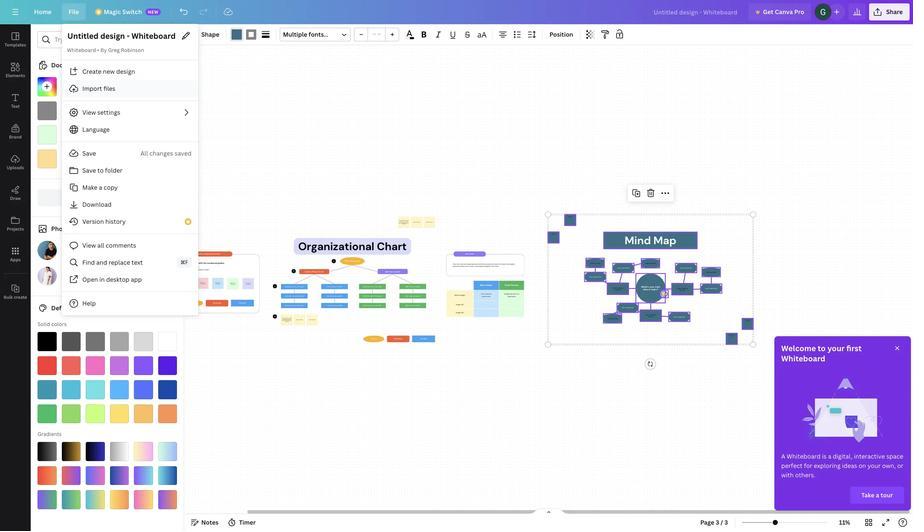 Task type: locate. For each thing, give the bounding box(es) containing it.
colors for solid colors
[[51, 321, 67, 328]]

let's get started with the numbered guides.
[[182, 262, 225, 264]]

point
[[505, 284, 510, 287]]

a
[[99, 183, 102, 192], [518, 293, 519, 295], [828, 453, 832, 461], [876, 491, 879, 499]]

0 horizontal spatial the
[[203, 262, 206, 264]]

assign the task to a teammate
[[504, 293, 519, 298]]

person
[[511, 284, 519, 287]]

linear gradient 90°: #0097b2, #7ed957 image
[[62, 491, 81, 510], [62, 491, 81, 510]]

colors right photo
[[70, 225, 88, 233]]

1 view from the top
[[82, 108, 96, 116]]

whiteboard
[[196, 269, 204, 271]]

version history button
[[62, 213, 198, 230]]

1 vertical spatial design title text field
[[67, 29, 177, 43]]

#d7daff image
[[62, 125, 81, 144]]

#a9daff image
[[110, 101, 129, 120]]

elements inside button
[[6, 73, 25, 78]]

#f1f1f1 image
[[86, 125, 105, 144]]

0 horizontal spatial your
[[93, 194, 107, 202]]

settings
[[97, 108, 120, 116]]

aqua blue #0cc0df image
[[62, 380, 81, 399]]

#929292 image
[[86, 101, 105, 120], [86, 101, 105, 120]]

1 horizontal spatial the
[[510, 293, 512, 295]]

apps
[[10, 257, 21, 263]]

1 vertical spatial your
[[828, 343, 845, 354]]

#f1f1f1 image
[[86, 125, 105, 144]]

open in desktop app button
[[62, 271, 198, 288]]

#3ab85c image
[[158, 77, 177, 96]]

0 vertical spatial create
[[191, 269, 196, 271]]

0 horizontal spatial create
[[14, 294, 27, 300]]

#bfe4ff image
[[134, 101, 153, 120]]

3 left "/"
[[716, 519, 719, 527]]

elements up the use these to create whiteboard magic!
[[192, 266, 199, 269]]

0 horizontal spatial elements
[[6, 73, 25, 78]]

save inside save to folder button
[[82, 166, 96, 174]]

insight left '#3'
[[456, 312, 461, 314]]

1 horizontal spatial add
[[454, 294, 458, 296]]

design title text field inside main menu bar
[[647, 3, 745, 20]]

make a copy
[[82, 183, 118, 192]]

use these to create whiteboard magic!
[[182, 269, 209, 271]]

white #ffffff image
[[158, 332, 177, 351]]

exploring
[[814, 462, 841, 470]]

#202020 image
[[110, 77, 129, 96]]

your left first
[[828, 343, 845, 354]]

linear gradient 90°: #0cc0df, #ffde59 image
[[86, 491, 105, 510], [86, 491, 105, 510]]

colors
[[83, 61, 101, 69], [127, 194, 145, 202], [70, 225, 88, 233], [74, 304, 92, 312], [51, 321, 67, 328]]

view left all
[[82, 241, 96, 250]]

colors right brand
[[127, 194, 145, 202]]

dark turquoise #0097b2 image
[[38, 380, 57, 399], [38, 380, 57, 399]]

brand button
[[0, 116, 31, 147]]

add down make
[[80, 194, 92, 202]]

multiple
[[283, 30, 307, 38]]

whiteboard
[[67, 46, 96, 54], [182, 266, 191, 269], [781, 354, 826, 364], [787, 453, 821, 461]]

grass green #7ed957 image
[[62, 405, 81, 424], [62, 405, 81, 424]]

view inside button
[[82, 241, 96, 250]]

1 horizontal spatial create
[[191, 269, 196, 271]]

0 vertical spatial insight
[[456, 304, 461, 306]]

⌘f
[[181, 259, 188, 266]]

– – number field
[[371, 30, 383, 40]]

magenta #cb6ce6 image
[[110, 356, 129, 375]]

take a tour button
[[850, 487, 904, 504]]

linear gradient 90°: #ff5757, #8c52ff image
[[62, 466, 81, 485], [62, 466, 81, 485]]

insight
[[456, 304, 461, 306], [456, 312, 461, 314]]

to right task
[[516, 293, 518, 295]]

1 insight from the top
[[456, 304, 461, 306]]

#3ab85c image
[[158, 77, 177, 96]]

#ffb001 image
[[134, 125, 153, 144]]

1 vertical spatial add
[[454, 294, 458, 296]]

2 save from the top
[[82, 166, 96, 174]]

by greg robinson
[[100, 46, 144, 54]]

Design title text field
[[647, 3, 745, 20], [67, 29, 177, 43]]

tour
[[881, 491, 893, 499]]

light blue #38b6ff image
[[110, 380, 129, 399], [110, 380, 129, 399]]

0 vertical spatial save
[[82, 149, 96, 157]]

saved
[[175, 149, 192, 157]]

gray #a6a6a6 image
[[110, 332, 129, 351]]

your inside button
[[93, 194, 107, 202]]

save up make
[[82, 166, 96, 174]]

get
[[187, 262, 190, 264]]

a right the is
[[828, 453, 832, 461]]

2 vertical spatial your
[[868, 462, 881, 470]]

#ba8360 image
[[134, 267, 153, 286]]

cobalt blue #004aad image
[[158, 380, 177, 399], [158, 380, 177, 399]]

show pages image
[[528, 508, 569, 515]]

the up teammate
[[510, 293, 512, 295]]

canva assistant image
[[889, 489, 899, 499]]

the inside assign the task to a teammate
[[510, 293, 512, 295]]

colors left the new
[[83, 61, 101, 69]]

#868686 image
[[246, 29, 257, 40], [38, 101, 57, 120], [38, 101, 57, 120]]

0 vertical spatial elements
[[6, 73, 25, 78]]

it
[[485, 293, 486, 295]]

with down perfect
[[781, 471, 794, 479]]

elements button
[[0, 55, 31, 86]]

a left tour
[[876, 491, 879, 499]]

your down interactive at bottom
[[868, 462, 881, 470]]

with right started
[[198, 262, 203, 264]]

linear gradient 90°: #fff7ad, #ffa9f9 image
[[134, 442, 153, 461], [134, 442, 153, 461]]

help button
[[62, 295, 198, 312]]

2 horizontal spatial your
[[868, 462, 881, 470]]

pro
[[794, 8, 804, 16]]

#35a1f4 image
[[134, 77, 153, 96], [134, 77, 153, 96]]

add inside add an insight turn it into an action item
[[454, 294, 458, 296]]

timer
[[239, 519, 256, 527]]

#e2c7bc image
[[158, 241, 177, 260], [158, 241, 177, 260]]

add inside "add your brand colors" button
[[80, 194, 92, 202]]

2 insight from the top
[[456, 312, 461, 314]]

colors for default colors
[[74, 304, 92, 312]]

coral red #ff5757 image
[[62, 356, 81, 375], [62, 356, 81, 375]]

gradients
[[38, 431, 62, 438]]

default colors
[[51, 304, 92, 312]]

photo
[[51, 225, 69, 233]]

to inside assign the task to a teammate
[[516, 293, 518, 295]]

0 vertical spatial add
[[80, 194, 92, 202]]

a right task
[[518, 293, 519, 295]]

get
[[763, 8, 774, 16]]

uploads button
[[0, 147, 31, 178]]

insight
[[460, 294, 465, 296]]

#f4592f image
[[110, 125, 129, 144]]

create
[[82, 67, 101, 75]]

royal blue #5271ff image
[[134, 380, 153, 399]]

1 vertical spatial view
[[82, 241, 96, 250]]

0 vertical spatial with
[[198, 262, 203, 264]]

by
[[100, 46, 107, 54]]

others.
[[795, 471, 816, 479]]

1 vertical spatial insight
[[456, 312, 461, 314]]

projects button
[[0, 209, 31, 239]]

#100f0d image
[[86, 77, 105, 96], [86, 77, 105, 96]]

whiteboard inside the welcome to your first whiteboard
[[781, 354, 826, 364]]

#316f86 image
[[232, 29, 242, 40], [232, 29, 242, 40], [110, 241, 129, 260]]

insight for insight #3
[[456, 312, 461, 314]]

0 vertical spatial view
[[82, 108, 96, 116]]

group
[[354, 28, 399, 41]]

#ffccd2 image
[[158, 125, 177, 144], [158, 125, 177, 144]]

add
[[80, 194, 92, 202], [454, 294, 458, 296]]

linear gradient 90°: #000000, #737373 image
[[38, 442, 57, 461], [38, 442, 57, 461]]

#171517 image
[[86, 241, 105, 260], [86, 241, 105, 260]]

#cfd3da image
[[158, 101, 177, 120]]

green #00bf63 image
[[38, 405, 57, 424], [38, 405, 57, 424]]

#d1c8e4 image
[[62, 267, 81, 286], [62, 267, 81, 286]]

shape button
[[188, 28, 223, 41]]

linear gradient 90°: #5170ff, #ff66c4 image
[[86, 466, 105, 485]]

save for save to folder
[[82, 166, 96, 174]]

your down make a copy
[[93, 194, 107, 202]]

text button
[[0, 86, 31, 116]]

lime #c1ff72 image
[[86, 405, 105, 424], [86, 405, 105, 424]]

and
[[96, 258, 107, 267]]

create down whiteboard elements
[[191, 269, 196, 271]]

timer button
[[225, 516, 259, 530]]

download
[[82, 200, 112, 209]]

colors right default
[[74, 304, 92, 312]]

#e7e4e3 image
[[110, 267, 129, 286], [110, 267, 129, 286]]

task
[[513, 293, 516, 295]]

Try "blue" or "#00c4cc" search field
[[55, 32, 171, 48]]

linear gradient 90°: #ff3131, #ff914d image
[[38, 466, 57, 485], [38, 466, 57, 485]]

perfect
[[781, 462, 803, 470]]

app
[[131, 276, 142, 284]]

1 horizontal spatial your
[[828, 343, 845, 354]]

interactive
[[854, 453, 885, 461]]

1 vertical spatial save
[[82, 166, 96, 174]]

create right the bulk
[[14, 294, 27, 300]]

all
[[97, 241, 104, 250]]

a left copy
[[99, 183, 102, 192]]

bulk create
[[4, 294, 27, 300]]

1 horizontal spatial 3
[[725, 519, 728, 527]]

linear gradient 90°: #5de0e6, #004aad image
[[158, 466, 177, 485], [158, 466, 177, 485]]

yellow #ffde59 image
[[110, 405, 129, 424]]

photo colors
[[51, 225, 88, 233]]

an right into
[[490, 293, 491, 295]]

home
[[34, 8, 52, 16]]

an left insight
[[458, 294, 460, 296]]

#8e77f8 image
[[62, 101, 81, 120], [62, 101, 81, 120]]

teammate
[[508, 295, 516, 298]]

main menu bar
[[0, 0, 913, 24]]

to left the folder
[[97, 166, 104, 174]]

magic
[[104, 8, 121, 16]]

add left insight
[[454, 294, 458, 296]]

#ffb001 image
[[134, 125, 153, 144]]

add for add an insight turn it into an action item
[[454, 294, 458, 296]]

linear gradient 90°: #004aad, #cb6ce6 image
[[110, 466, 129, 485]]

files
[[104, 84, 115, 93]]

1 save from the top
[[82, 149, 96, 157]]

in
[[99, 276, 105, 284]]

dark gray #545454 image
[[62, 332, 81, 351]]

#588ea5 image
[[62, 241, 81, 260]]

linear gradient 90°: #cdffd8, #94b9ff image
[[158, 442, 177, 461], [158, 442, 177, 461]]

greg
[[108, 46, 120, 54]]

0 vertical spatial your
[[93, 194, 107, 202]]

let's
[[182, 262, 186, 264]]

a inside assign the task to a teammate
[[518, 293, 519, 295]]

use
[[182, 269, 184, 271]]

linear gradient 90°: #8c52ff, #00bf63 image
[[38, 491, 57, 510], [38, 491, 57, 510]]

to right welcome
[[818, 343, 826, 354]]

1 horizontal spatial with
[[781, 471, 794, 479]]

0 vertical spatial design title text field
[[647, 3, 745, 20]]

#ffffff, #000000 image
[[405, 37, 414, 39]]

#b27146 image
[[134, 241, 153, 260], [134, 241, 153, 260]]

#ae9dc7 image
[[86, 267, 105, 286], [86, 267, 105, 286]]

insight left #2
[[456, 304, 461, 306]]

#ffffff image
[[86, 150, 105, 168], [86, 150, 105, 168]]

0 horizontal spatial add
[[80, 194, 92, 202]]

linear gradient 90°: #8c52ff, #5ce1e6 image
[[134, 466, 153, 485], [134, 466, 153, 485]]

changes
[[149, 149, 173, 157]]

#fff5c3 image
[[62, 150, 81, 168], [62, 150, 81, 168]]

bright red #ff3131 image
[[38, 356, 57, 375]]

3 right "/"
[[725, 519, 728, 527]]

3
[[716, 519, 719, 527], [725, 519, 728, 527]]

0 horizontal spatial 3
[[716, 519, 719, 527]]

view settings button
[[62, 104, 198, 121]]

import files button
[[62, 80, 198, 97]]

2 view from the top
[[82, 241, 96, 250]]

linear gradient 90°: #8c52ff, #ff914d image
[[158, 491, 177, 510], [158, 491, 177, 510]]

black #000000 image
[[38, 332, 57, 351], [38, 332, 57, 351]]

1 vertical spatial with
[[781, 471, 794, 479]]

or
[[897, 462, 904, 470]]

the up magic!
[[203, 262, 206, 264]]

colors inside button
[[127, 194, 145, 202]]

elements up text button
[[6, 73, 25, 78]]

gray #737373 image
[[86, 332, 105, 351], [86, 332, 105, 351]]

peach #ffbd59 image
[[134, 405, 153, 424], [134, 405, 153, 424]]

1 vertical spatial elements
[[192, 266, 199, 269]]

linear gradient 90°: #000000, #3533cd image
[[86, 442, 105, 461], [86, 442, 105, 461]]

1 vertical spatial create
[[14, 294, 27, 300]]

orange #ff914d image
[[158, 405, 177, 424]]

view up language
[[82, 108, 96, 116]]

add a new color image
[[38, 77, 57, 96]]

view inside dropdown button
[[82, 108, 96, 116]]

1 vertical spatial the
[[510, 293, 512, 295]]

colors right solid
[[51, 321, 67, 328]]

save down #f1f1f1 image
[[82, 149, 96, 157]]

help
[[82, 299, 96, 308]]

linear gradient 90°: #000000, #c89116 image
[[62, 442, 81, 461], [62, 442, 81, 461]]

#d5fddb image
[[38, 125, 57, 144], [38, 125, 57, 144]]

to
[[97, 166, 104, 174], [189, 269, 191, 271], [516, 293, 518, 295], [818, 343, 826, 354]]

#f4592f image
[[110, 125, 129, 144]]

#ffdc90 image
[[38, 150, 57, 168], [38, 150, 57, 168]]

insight for insight #2
[[456, 304, 461, 306]]

steps
[[486, 284, 492, 287]]

welcome to your first whiteboard
[[781, 343, 862, 364]]

light gray #d9d9d9 image
[[134, 332, 153, 351]]

1 horizontal spatial design title text field
[[647, 3, 745, 20]]

an
[[490, 293, 491, 295], [458, 294, 460, 296]]



Task type: vqa. For each thing, say whether or not it's contained in the screenshot.
Fresco button
no



Task type: describe. For each thing, give the bounding box(es) containing it.
magic!
[[204, 269, 209, 271]]

document colors
[[51, 61, 101, 69]]

default
[[51, 304, 73, 312]]

add an insight turn it into an action item
[[454, 293, 491, 298]]

file button
[[62, 3, 86, 20]]

an image of a hand placing a sticky note on a whiteboard image
[[781, 371, 904, 453]]

create inside button
[[14, 294, 27, 300]]

make
[[82, 183, 97, 192]]

#588ea5 image
[[62, 241, 81, 260]]

linear gradient 90°: #004aad, #cb6ce6 image
[[110, 466, 129, 485]]

a whiteboard is a digital, interactive space perfect for exploring ideas on your own, or with others.
[[781, 453, 904, 479]]

solid colors
[[38, 321, 67, 328]]

#a9daff image
[[110, 101, 129, 120]]

purple #8c52ff image
[[134, 356, 153, 375]]

colors for photo colors
[[70, 225, 88, 233]]

linear gradient 90°: #5170ff, #ff66c4 image
[[86, 466, 105, 485]]

linear gradient 90°: #ff66c4, #ffde59 image
[[134, 491, 153, 510]]

find
[[82, 258, 95, 267]]

into
[[486, 293, 489, 295]]

1 3 from the left
[[716, 519, 719, 527]]

brand
[[108, 194, 125, 202]]

version history
[[82, 218, 126, 226]]

take a tour
[[862, 491, 893, 499]]

save to folder button
[[62, 162, 198, 179]]

page 3 / 3
[[701, 519, 728, 527]]

whiteboard elements
[[182, 266, 199, 269]]

1 horizontal spatial elements
[[192, 266, 199, 269]]

add your brand colors
[[80, 194, 145, 202]]

open in desktop app
[[82, 276, 142, 284]]

11%
[[839, 519, 850, 527]]

gray #a6a6a6 image
[[110, 332, 129, 351]]

on
[[859, 462, 866, 470]]

to down whiteboard elements
[[189, 269, 191, 271]]

design
[[116, 67, 135, 75]]

next steps point person
[[480, 284, 519, 287]]

#2
[[461, 304, 464, 306]]

projects
[[7, 226, 24, 232]]

dark gray #545454 image
[[62, 332, 81, 351]]

share
[[886, 8, 903, 16]]

with inside a whiteboard is a digital, interactive space perfect for exploring ideas on your own, or with others.
[[781, 471, 794, 479]]

your inside the welcome to your first whiteboard
[[828, 343, 845, 354]]

robinson
[[121, 46, 144, 54]]

turquoise blue #5ce1e6 image
[[86, 380, 105, 399]]

draw
[[10, 195, 21, 201]]

#000000 image
[[62, 77, 81, 96]]

1 horizontal spatial an
[[490, 293, 491, 295]]

fonts…
[[309, 30, 328, 38]]

0 horizontal spatial design title text field
[[67, 29, 177, 43]]

copy
[[104, 183, 118, 192]]

white #ffffff image
[[158, 332, 177, 351]]

0 horizontal spatial with
[[198, 262, 203, 264]]

shape
[[201, 30, 219, 38]]

0 horizontal spatial an
[[458, 294, 460, 296]]

next
[[480, 284, 485, 287]]

language button
[[62, 121, 198, 138]]

multiple fonts…
[[283, 30, 328, 38]]

all changes saved
[[141, 149, 192, 157]]

file
[[69, 8, 79, 16]]

colors for document colors
[[83, 61, 101, 69]]

draw button
[[0, 178, 31, 209]]

save to folder
[[82, 166, 122, 174]]

guides.
[[218, 262, 225, 264]]

all
[[141, 149, 148, 157]]

view for view all comments
[[82, 241, 96, 250]]

these
[[185, 269, 189, 271]]

add for add your brand colors
[[80, 194, 92, 202]]

page
[[701, 519, 714, 527]]

light gray #d9d9d9 image
[[134, 332, 153, 351]]

import files
[[82, 84, 115, 93]]

assign
[[504, 293, 509, 295]]

position
[[550, 30, 573, 38]]

for
[[804, 462, 813, 470]]

violet #5e17eb image
[[158, 356, 177, 375]]

#3
[[461, 312, 464, 314]]

save for save
[[82, 149, 96, 157]]

numbered
[[207, 262, 217, 264]]

multiple fonts… button
[[280, 28, 351, 41]]

#202020 image
[[110, 77, 129, 96]]

magenta #cb6ce6 image
[[110, 356, 129, 375]]

orange #ff914d image
[[158, 405, 177, 424]]

create new design
[[82, 67, 135, 75]]

switch
[[122, 8, 142, 16]]

linear gradient 90°: #ffde59, #ff914d image
[[110, 491, 129, 510]]

space
[[887, 453, 903, 461]]

import
[[82, 84, 102, 93]]

royal blue #5271ff image
[[134, 380, 153, 399]]

notes button
[[188, 516, 222, 530]]

#ba8360 image
[[134, 267, 153, 286]]

bulk create button
[[0, 277, 31, 308]]

is
[[822, 453, 827, 461]]

view settings
[[82, 108, 120, 116]]

2 3 from the left
[[725, 519, 728, 527]]

your inside a whiteboard is a digital, interactive space perfect for exploring ideas on your own, or with others.
[[868, 462, 881, 470]]

11% button
[[831, 516, 859, 530]]

0 vertical spatial the
[[203, 262, 206, 264]]

make a copy button
[[62, 179, 198, 196]]

to inside the welcome to your first whiteboard
[[818, 343, 826, 354]]

purple #8c52ff image
[[134, 356, 153, 375]]

bright red #ff3131 image
[[38, 356, 57, 375]]

brand
[[9, 134, 22, 140]]

ideas
[[842, 462, 857, 470]]

to inside button
[[97, 166, 104, 174]]

add your brand colors button
[[38, 189, 177, 206]]

side panel tab list
[[0, 24, 31, 308]]

#bfe4ff image
[[134, 101, 153, 120]]

violet #5e17eb image
[[158, 356, 177, 375]]

#d7daff image
[[62, 125, 81, 144]]

templates button
[[0, 24, 31, 55]]

#000000 image
[[62, 77, 81, 96]]

add a new color image
[[38, 77, 57, 96]]

view for view settings
[[82, 108, 96, 116]]

whiteboard inside a whiteboard is a digital, interactive space perfect for exploring ideas on your own, or with others.
[[787, 453, 821, 461]]

download button
[[62, 196, 198, 213]]

templates
[[5, 42, 26, 48]]

solid
[[38, 321, 50, 328]]

linear gradient 90°: #ff66c4, #ffde59 image
[[134, 491, 153, 510]]

magic switch
[[104, 8, 142, 16]]

text
[[132, 258, 143, 267]]

desktop
[[106, 276, 129, 284]]

view all comments
[[82, 241, 136, 250]]

#316f86 image
[[110, 241, 129, 260]]

linear gradient 90°: #ffde59, #ff914d image
[[110, 491, 129, 510]]

insight #2
[[456, 304, 464, 306]]

turquoise blue #5ce1e6 image
[[86, 380, 105, 399]]

document
[[51, 61, 82, 69]]

a inside a whiteboard is a digital, interactive space perfect for exploring ideas on your own, or with others.
[[828, 453, 832, 461]]

yellow #ffde59 image
[[110, 405, 129, 424]]

#cfd3da image
[[158, 101, 177, 120]]

page 3 / 3 button
[[697, 516, 732, 530]]

create new design button
[[62, 63, 198, 80]]

aqua blue #0cc0df image
[[62, 380, 81, 399]]

share button
[[869, 3, 910, 20]]

notes
[[201, 519, 219, 527]]

/
[[721, 519, 723, 527]]



